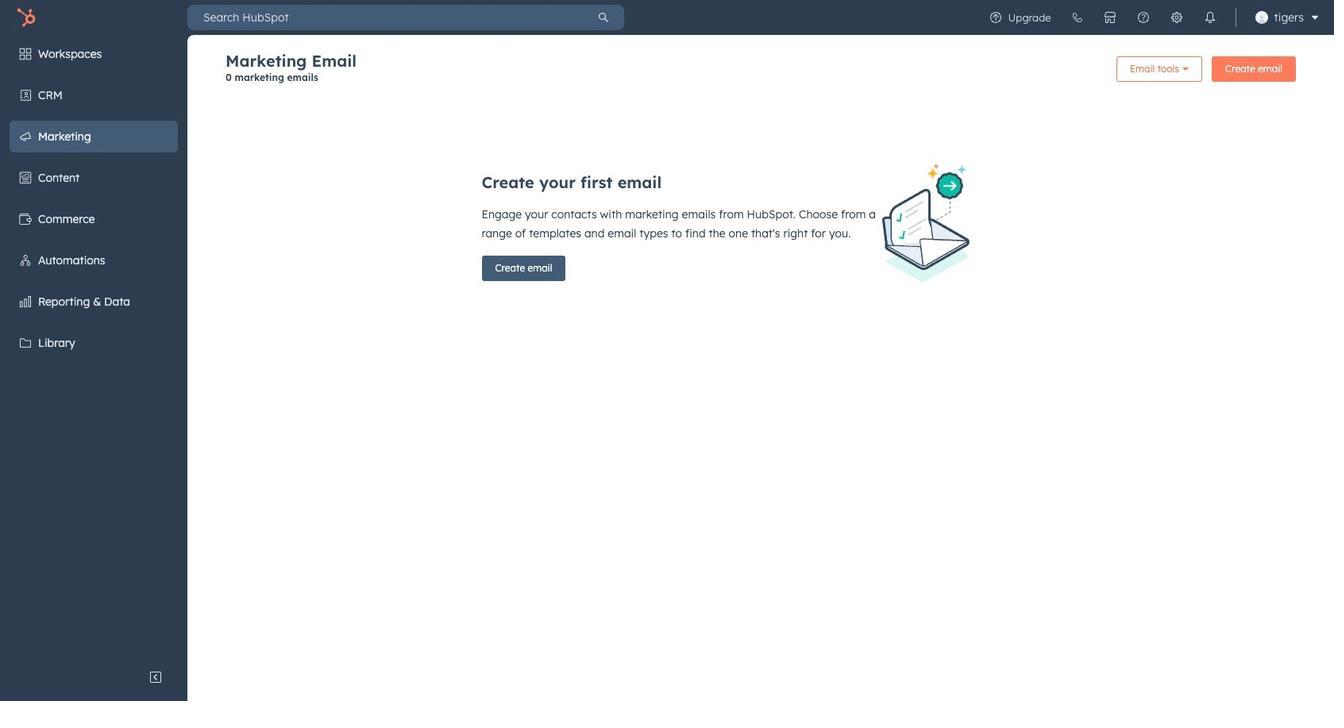 Task type: vqa. For each thing, say whether or not it's contained in the screenshot.
Marketplaces icon
yes



Task type: locate. For each thing, give the bounding box(es) containing it.
banner
[[226, 51, 1296, 93]]

menu
[[979, 0, 1325, 35], [0, 35, 187, 662]]

help image
[[1137, 11, 1150, 24]]

settings image
[[1170, 11, 1183, 24]]

marketplaces image
[[1104, 11, 1116, 24]]

1 horizontal spatial menu
[[979, 0, 1325, 35]]



Task type: describe. For each thing, give the bounding box(es) containing it.
0 horizontal spatial menu
[[0, 35, 187, 662]]

Search HubSpot search field
[[187, 5, 583, 30]]

howard n/a image
[[1255, 11, 1268, 24]]

notifications image
[[1204, 11, 1216, 24]]



